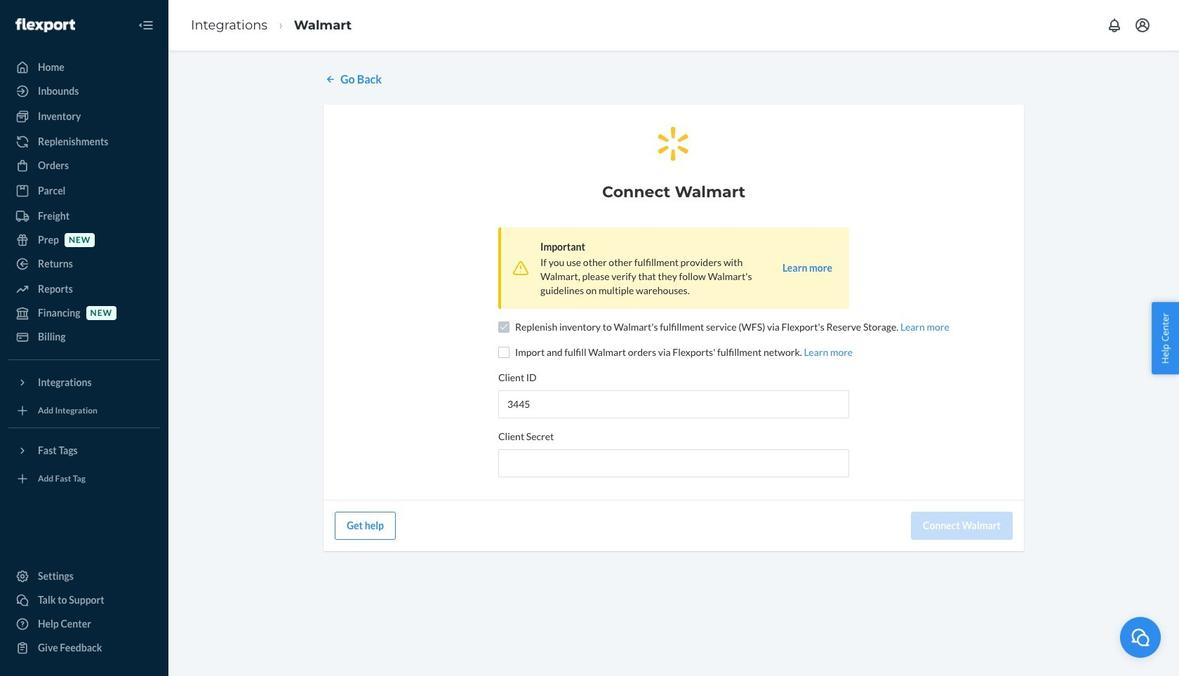 Task type: locate. For each thing, give the bounding box(es) containing it.
open account menu image
[[1134, 17, 1151, 34]]

open notifications image
[[1106, 17, 1123, 34]]

None text field
[[498, 390, 849, 418]]

None password field
[[498, 449, 849, 477]]

None checkbox
[[498, 321, 510, 333], [498, 347, 510, 358], [498, 321, 510, 333], [498, 347, 510, 358]]

flexport logo image
[[15, 18, 75, 32]]

ojiud image
[[1130, 627, 1151, 648]]



Task type: vqa. For each thing, say whether or not it's contained in the screenshot.
Text Field
yes



Task type: describe. For each thing, give the bounding box(es) containing it.
close navigation image
[[138, 17, 154, 34]]

breadcrumbs navigation
[[180, 5, 363, 46]]



